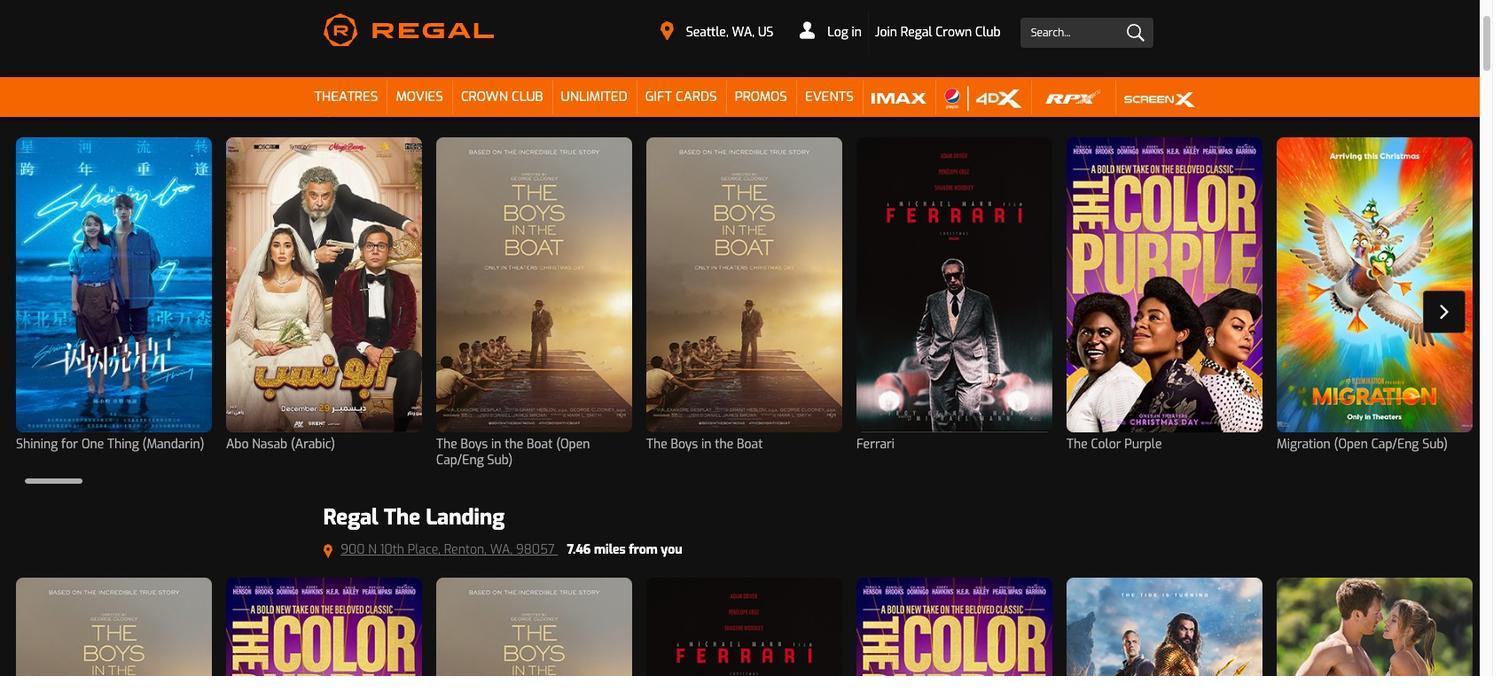 Task type: locate. For each thing, give the bounding box(es) containing it.
1 vertical spatial map marker icon image
[[323, 104, 333, 118]]

in inside "link"
[[702, 436, 712, 453]]

n
[[368, 542, 377, 559]]

900
[[341, 542, 365, 559]]

seattle, left us
[[686, 24, 729, 41]]

theatres link
[[306, 77, 387, 117]]

1 (open from the left
[[556, 436, 590, 453]]

click here to visit the color purple movie page image
[[1067, 138, 1263, 433]]

map marker icon image for regal the landing
[[323, 545, 333, 559]]

the
[[436, 436, 457, 453], [647, 436, 668, 453], [1067, 436, 1088, 453], [384, 504, 421, 532]]

1 horizontal spatial (open
[[1335, 436, 1369, 453]]

ave.,
[[391, 101, 416, 118]]

in for the boys in the boat (open cap/eng sub)
[[491, 436, 502, 453]]

ferrari
[[857, 436, 895, 453]]

the inside the boys in the boat "link"
[[647, 436, 668, 453]]

crown
[[936, 24, 972, 41], [461, 88, 508, 106]]

abo nasab (arabic) link
[[226, 138, 422, 462]]

gift
[[645, 88, 672, 106]]

from
[[599, 101, 628, 118], [629, 542, 658, 559]]

1501
[[341, 101, 366, 118]]

0 vertical spatial regal
[[901, 24, 933, 41]]

you
[[692, 6, 757, 56]]

crown club
[[461, 88, 543, 106]]

1 vertical spatial regal
[[323, 63, 378, 92]]

0 vertical spatial from
[[599, 101, 628, 118]]

regal right join
[[901, 24, 933, 41]]

move right button image
[[1438, 305, 1452, 319]]

shining
[[16, 436, 58, 453]]

boat inside the boys in the boat "link"
[[737, 436, 763, 453]]

(arabic)
[[291, 436, 335, 453]]

0 vertical spatial seattle,
[[686, 24, 729, 41]]

1 horizontal spatial in
[[702, 436, 712, 453]]

1 boys from the left
[[461, 436, 488, 453]]

migration (open cap/eng sub)
[[1277, 436, 1449, 453]]

0 horizontal spatial cap/eng
[[436, 452, 484, 469]]

boys
[[461, 436, 488, 453], [671, 436, 698, 453]]

regal for regal the landing
[[323, 504, 378, 532]]

boat
[[527, 436, 553, 453], [737, 436, 763, 453]]

map marker icon image left you
[[661, 21, 674, 41]]

regal image
[[323, 13, 494, 46]]

regal meridian
[[323, 63, 471, 92]]

seattle, wa, us link
[[649, 17, 785, 47]]

in for the boys in the boat
[[702, 436, 712, 453]]

0 horizontal spatial wa,
[[465, 101, 488, 118]]

you
[[631, 101, 653, 118], [661, 542, 683, 559]]

0 vertical spatial map marker icon image
[[661, 21, 674, 41]]

map marker icon image
[[661, 21, 674, 41], [323, 104, 333, 118], [323, 545, 333, 559]]

the inside "link"
[[715, 436, 734, 453]]

wa,
[[732, 24, 755, 41], [465, 101, 488, 118], [490, 542, 513, 559]]

1 horizontal spatial boat
[[737, 436, 763, 453]]

2 horizontal spatial wa,
[[732, 24, 755, 41]]

click here to visit ferrari movie page image
[[857, 138, 1053, 433]]

boat for the boys in the boat
[[737, 436, 763, 453]]

2 vertical spatial wa,
[[490, 542, 513, 559]]

landing
[[426, 504, 505, 532]]

in
[[852, 24, 862, 41], [491, 436, 502, 453], [702, 436, 712, 453]]

0 horizontal spatial crown
[[461, 88, 508, 106]]

screenx image
[[1125, 85, 1196, 112]]

regal up 1501
[[323, 63, 378, 92]]

boys for the boys in the boat (open cap/eng sub)
[[461, 436, 488, 453]]

the
[[505, 436, 524, 453], [715, 436, 734, 453]]

1 horizontal spatial wa,
[[490, 542, 513, 559]]

0 horizontal spatial boat
[[527, 436, 553, 453]]

0 horizontal spatial the
[[505, 436, 524, 453]]

0 horizontal spatial you
[[631, 101, 653, 118]]

1 horizontal spatial you
[[661, 542, 683, 559]]

1 boat from the left
[[527, 436, 553, 453]]

movie theatres near you
[[323, 6, 757, 56]]

98101
[[491, 101, 524, 118]]

2 boat from the left
[[737, 436, 763, 453]]

the for the boys in the boat
[[647, 436, 668, 453]]

0 horizontal spatial in
[[491, 436, 502, 453]]

(open inside the boys in the boat (open cap/eng sub)
[[556, 436, 590, 453]]

color
[[1091, 436, 1122, 453]]

0 horizontal spatial club
[[512, 88, 543, 106]]

regal up the "900" on the left bottom of the page
[[323, 504, 378, 532]]

abo
[[226, 436, 249, 453]]

meridian
[[384, 63, 471, 92]]

the inside the color purple link
[[1067, 436, 1088, 453]]

(open
[[556, 436, 590, 453], [1335, 436, 1369, 453]]

wa, left 98101
[[465, 101, 488, 118]]

boat inside the boys in the boat (open cap/eng sub)
[[527, 436, 553, 453]]

900 n 10th place, renton, wa, 98057 7.46 miles from you
[[341, 542, 683, 559]]

click here to visit shining for one thing (mandarin) movie page image
[[16, 138, 212, 433]]

1 vertical spatial club
[[512, 88, 543, 106]]

events link
[[797, 77, 863, 117]]

migration
[[1277, 436, 1331, 453]]

club
[[976, 24, 1001, 41], [512, 88, 543, 106]]

renton,
[[444, 542, 487, 559]]

regal the landing
[[323, 504, 505, 532]]

the inside the boys in the boat (open cap/eng sub)
[[436, 436, 457, 453]]

click here to visit abo nasab (arabic) movie page image
[[226, 138, 422, 433]]

2 vertical spatial map marker icon image
[[323, 545, 333, 559]]

boys inside "link"
[[671, 436, 698, 453]]

1 vertical spatial you
[[661, 542, 683, 559]]

sub)
[[1423, 436, 1449, 453], [487, 452, 513, 469]]

1 horizontal spatial crown
[[936, 24, 972, 41]]

miles right 7.46
[[594, 542, 626, 559]]

2 vertical spatial regal
[[323, 504, 378, 532]]

1 horizontal spatial sub)
[[1423, 436, 1449, 453]]

unlimited link
[[552, 77, 637, 117]]

from right 7.46
[[629, 542, 658, 559]]

0 horizontal spatial from
[[599, 101, 628, 118]]

2 the from the left
[[715, 436, 734, 453]]

1 vertical spatial wa,
[[465, 101, 488, 118]]

rpx - regal premium experience image
[[1040, 85, 1107, 112]]

movies link
[[387, 77, 452, 117]]

click here to visit migration (open cap/eng sub) movie page image
[[1277, 138, 1473, 433]]

log
[[828, 24, 849, 41]]

the inside the boys in the boat (open cap/eng sub)
[[505, 436, 524, 453]]

ferrari link
[[857, 138, 1053, 462]]

purple
[[1125, 436, 1162, 453]]

1 the from the left
[[505, 436, 524, 453]]

2 boys from the left
[[671, 436, 698, 453]]

1 horizontal spatial boys
[[671, 436, 698, 453]]

1 horizontal spatial the
[[715, 436, 734, 453]]

theatres
[[437, 6, 591, 56], [314, 88, 378, 106]]

cap/eng
[[1372, 436, 1420, 453], [436, 452, 484, 469]]

1 horizontal spatial seattle,
[[686, 24, 729, 41]]

the for the color purple
[[1067, 436, 1088, 453]]

the for the boys in the boat (open cap/eng sub)
[[436, 436, 457, 453]]

migration (open cap/eng sub) link
[[1277, 138, 1473, 462]]

in inside the boys in the boat (open cap/eng sub)
[[491, 436, 502, 453]]

0 vertical spatial theatres
[[437, 6, 591, 56]]

boys inside the boys in the boat (open cap/eng sub)
[[461, 436, 488, 453]]

seattle,
[[686, 24, 729, 41], [420, 101, 462, 118]]

0 horizontal spatial (open
[[556, 436, 590, 453]]

wa, left 98057
[[490, 542, 513, 559]]

place,
[[408, 542, 441, 559]]

miles right 5.47
[[565, 101, 596, 118]]

seattle, down meridian
[[420, 101, 462, 118]]

map marker icon image left the "900" on the left bottom of the page
[[323, 545, 333, 559]]

wa, left us
[[732, 24, 755, 41]]

1 vertical spatial from
[[629, 542, 658, 559]]

Search... text field
[[1021, 18, 1154, 48]]

from left the gift
[[599, 101, 628, 118]]

0 horizontal spatial boys
[[461, 436, 488, 453]]

boat for the boys in the boat (open cap/eng sub)
[[527, 436, 553, 453]]

1 vertical spatial seattle,
[[420, 101, 462, 118]]

0 vertical spatial club
[[976, 24, 1001, 41]]

2 horizontal spatial in
[[852, 24, 862, 41]]

regal for regal meridian
[[323, 63, 378, 92]]

0 horizontal spatial theatres
[[314, 88, 378, 106]]

boys for the boys in the boat
[[671, 436, 698, 453]]

map marker icon image left 1501
[[323, 104, 333, 118]]

for
[[61, 436, 78, 453]]

miles
[[565, 101, 596, 118], [594, 542, 626, 559]]

regal
[[901, 24, 933, 41], [323, 63, 378, 92], [323, 504, 378, 532]]

0 horizontal spatial sub)
[[487, 452, 513, 469]]



Task type: describe. For each thing, give the bounding box(es) containing it.
1 vertical spatial miles
[[594, 542, 626, 559]]

1 horizontal spatial club
[[976, 24, 1001, 41]]

log in link
[[794, 11, 869, 54]]

the color purple
[[1067, 436, 1162, 453]]

the for the boys in the boat (open cap/eng sub)
[[505, 436, 524, 453]]

nasab
[[252, 436, 288, 453]]

1501 7th ave., seattle, wa, 98101 5.47 miles from you
[[341, 101, 653, 118]]

7.46
[[567, 542, 591, 559]]

the boys in the boat link
[[647, 138, 843, 462]]

near
[[600, 6, 683, 56]]

1 horizontal spatial from
[[629, 542, 658, 559]]

click here to visit the boys in the boat movie page image
[[647, 138, 843, 433]]

join
[[876, 24, 898, 41]]

shining for one thing (mandarin)
[[16, 436, 205, 453]]

1 horizontal spatial cap/eng
[[1372, 436, 1420, 453]]

promos
[[735, 88, 788, 106]]

1 vertical spatial theatres
[[314, 88, 378, 106]]

us
[[758, 24, 774, 41]]

shining for one thing (mandarin) link
[[16, 138, 212, 462]]

join regal crown club link
[[869, 11, 1007, 54]]

0 horizontal spatial seattle,
[[420, 101, 462, 118]]

movie
[[323, 6, 427, 56]]

0 vertical spatial you
[[631, 101, 653, 118]]

1 horizontal spatial theatres
[[437, 6, 591, 56]]

events
[[805, 88, 854, 106]]

log in
[[824, 24, 862, 41]]

the boys in the boat (open cap/eng sub) link
[[436, 138, 632, 478]]

0 vertical spatial crown
[[936, 24, 972, 41]]

seattle, inside seattle, wa, us link
[[686, 24, 729, 41]]

map marker icon image for regal meridian
[[323, 104, 333, 118]]

seattle, wa, us
[[686, 24, 774, 41]]

7th
[[369, 101, 388, 118]]

unlimited
[[561, 88, 628, 106]]

abo nasab (arabic)
[[226, 436, 335, 453]]

regal the landing link
[[323, 504, 505, 532]]

regal meridian link
[[323, 63, 471, 92]]

gift cards
[[645, 88, 717, 106]]

thing
[[107, 436, 139, 453]]

0 vertical spatial wa,
[[732, 24, 755, 41]]

user icon image
[[800, 22, 816, 39]]

pepsi 4dx logo image
[[945, 85, 1023, 112]]

the for the boys in the boat
[[715, 436, 734, 453]]

10th
[[380, 542, 405, 559]]

(mandarin)
[[142, 436, 205, 453]]

crown club link
[[452, 77, 552, 117]]

2 (open from the left
[[1335, 436, 1369, 453]]

0 vertical spatial miles
[[565, 101, 596, 118]]

1501 7th ave., seattle, wa, 98101 link
[[341, 101, 528, 118]]

900 n 10th place, renton, wa, 98057 link
[[341, 542, 558, 559]]

98057
[[516, 542, 555, 559]]

the boys in the boat (open cap/eng sub)
[[436, 436, 590, 469]]

imax image
[[872, 85, 927, 112]]

click here to visit the boys in the boat (open cap/eng sub) movie page image
[[436, 138, 632, 433]]

join regal crown club
[[876, 24, 1001, 41]]

map marker icon image inside seattle, wa, us link
[[661, 21, 674, 41]]

cap/eng inside the boys in the boat (open cap/eng sub)
[[436, 452, 484, 469]]

movies
[[396, 88, 443, 106]]

the boys in the boat
[[647, 436, 763, 453]]

sub) inside the boys in the boat (open cap/eng sub)
[[487, 452, 513, 469]]

5.47
[[537, 101, 561, 118]]

gift cards link
[[637, 77, 726, 117]]

promos link
[[726, 77, 797, 117]]

cards
[[676, 88, 717, 106]]

the color purple link
[[1067, 138, 1263, 462]]

one
[[81, 436, 104, 453]]

1 vertical spatial crown
[[461, 88, 508, 106]]



Task type: vqa. For each thing, say whether or not it's contained in the screenshot.
the saturday kids flicks Image
no



